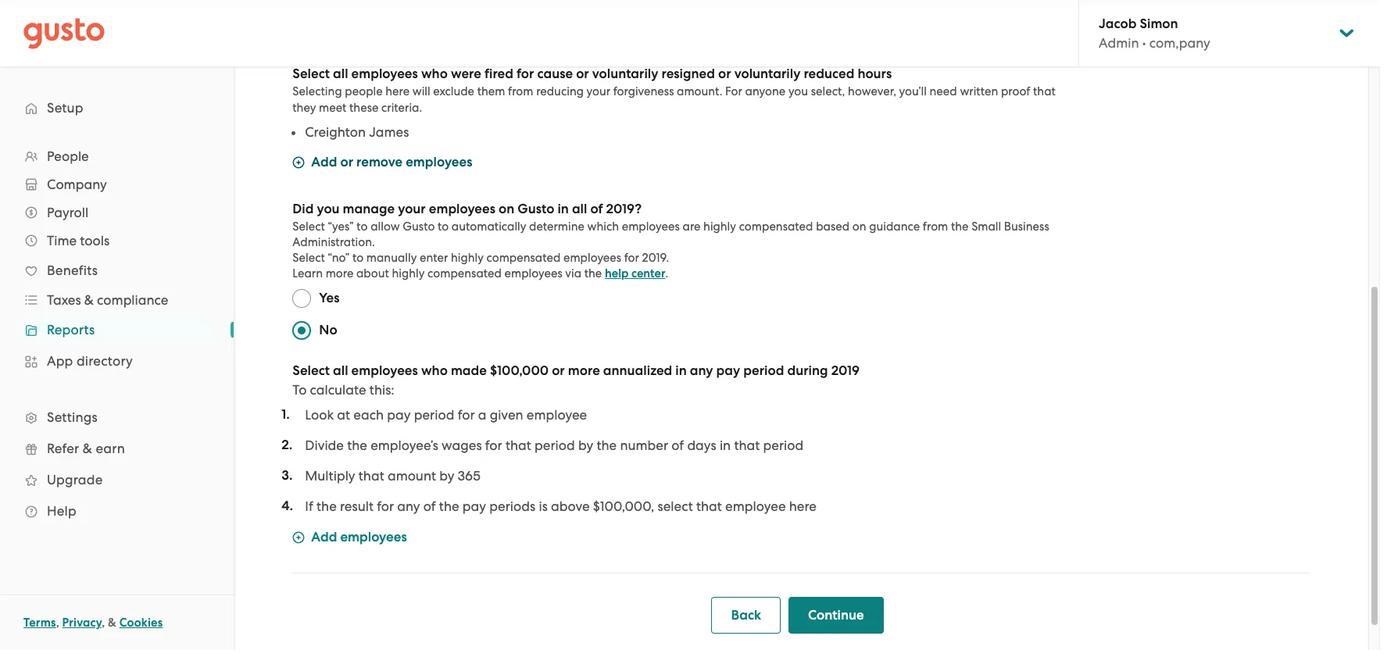 Task type: describe. For each thing, give the bounding box(es) containing it.
or right "$100,000"
[[552, 363, 565, 379]]

payroll
[[47, 205, 89, 220]]

reducing
[[536, 84, 584, 99]]

creighton james
[[305, 124, 409, 140]]

2 horizontal spatial highly
[[704, 220, 736, 234]]

home image
[[23, 18, 105, 49]]

& for compliance
[[84, 292, 94, 308]]

taxes & compliance button
[[16, 286, 218, 314]]

if
[[305, 499, 313, 514]]

app
[[47, 353, 73, 369]]

manage
[[343, 201, 395, 217]]

about
[[356, 267, 389, 281]]

simon
[[1140, 16, 1179, 32]]

the down 365
[[439, 499, 459, 514]]

tools
[[80, 233, 110, 249]]

time tools
[[47, 233, 110, 249]]

did
[[293, 201, 314, 217]]

during
[[788, 363, 828, 379]]

amount.
[[677, 84, 723, 99]]

2 voluntarily from the left
[[735, 66, 801, 82]]

that up result
[[359, 468, 384, 484]]

is
[[539, 499, 548, 514]]

will
[[413, 84, 431, 99]]

0 vertical spatial gusto
[[518, 201, 555, 217]]

gusto navigation element
[[0, 67, 234, 552]]

privacy link
[[62, 616, 102, 630]]

& for earn
[[83, 441, 92, 457]]

admin
[[1099, 35, 1140, 51]]

written
[[960, 84, 999, 99]]

no
[[319, 322, 337, 339]]

add for add or remove employees
[[311, 154, 337, 170]]

employee's
[[371, 438, 438, 453]]

days
[[688, 438, 717, 453]]

for inside did you manage your employees on gusto in all of 2019? select "yes" to allow gusto to automatically determine which employees are highly compensated based on guidance from the small business administration. select "no" to manually enter highly compensated employees for 2019. learn more about highly compensated employees via the help center .
[[624, 251, 639, 265]]

1 voluntarily from the left
[[592, 66, 659, 82]]

select inside select all employees who were fired for cause or voluntarily resigned or voluntarily reduced hours selecting people here will exclude them from reducing your forgiveness amount. for anyone you select, however, you'll need written proof that they meet these criteria.
[[293, 66, 330, 82]]

app directory
[[47, 353, 133, 369]]

3 select from the top
[[293, 251, 325, 265]]

terms link
[[23, 616, 56, 630]]

above
[[551, 499, 590, 514]]

your inside did you manage your employees on gusto in all of 2019? select "yes" to allow gusto to automatically determine which employees are highly compensated based on guidance from the small business administration. select "no" to manually enter highly compensated employees for 2019. learn more about highly compensated employees via the help center .
[[398, 201, 426, 217]]

administration.
[[293, 235, 375, 249]]

in inside did you manage your employees on gusto in all of 2019? select "yes" to allow gusto to automatically determine which employees are highly compensated based on guidance from the small business administration. select "no" to manually enter highly compensated employees for 2019. learn more about highly compensated employees via the help center .
[[558, 201, 569, 217]]

more inside did you manage your employees on gusto in all of 2019? select "yes" to allow gusto to automatically determine which employees are highly compensated based on guidance from the small business administration. select "no" to manually enter highly compensated employees for 2019. learn more about highly compensated employees via the help center .
[[326, 267, 354, 281]]

1 vertical spatial in
[[676, 363, 687, 379]]

1 horizontal spatial any
[[690, 363, 713, 379]]

that inside select all employees who were fired for cause or voluntarily resigned or voluntarily reduced hours selecting people here will exclude them from reducing your forgiveness amount. for anyone you select, however, you'll need written proof that they meet these criteria.
[[1034, 84, 1056, 99]]

this:
[[370, 382, 395, 398]]

compliance
[[97, 292, 168, 308]]

1 vertical spatial on
[[853, 220, 867, 234]]

setup
[[47, 100, 83, 116]]

for inside select all employees who were fired for cause or voluntarily resigned or voluntarily reduced hours selecting people here will exclude them from reducing your forgiveness amount. for anyone you select, however, you'll need written proof that they meet these criteria.
[[517, 66, 534, 82]]

each
[[354, 407, 384, 423]]

2 vertical spatial in
[[720, 438, 731, 453]]

directory
[[77, 353, 133, 369]]

1 vertical spatial compensated
[[487, 251, 561, 265]]

center
[[632, 267, 666, 281]]

time
[[47, 233, 77, 249]]

settings link
[[16, 403, 218, 432]]

upgrade link
[[16, 466, 218, 494]]

people
[[345, 84, 383, 99]]

criteria.
[[382, 101, 422, 115]]

all inside did you manage your employees on gusto in all of 2019? select "yes" to allow gusto to automatically determine which employees are highly compensated based on guidance from the small business administration. select "no" to manually enter highly compensated employees for 2019. learn more about highly compensated employees via the help center .
[[572, 201, 587, 217]]

guidance
[[870, 220, 920, 234]]

selecting
[[293, 84, 342, 99]]

allow
[[371, 220, 400, 234]]

1 vertical spatial by
[[440, 468, 455, 484]]

small
[[972, 220, 1002, 234]]

learn
[[293, 267, 323, 281]]

$100,000
[[490, 363, 549, 379]]

terms , privacy , & cookies
[[23, 616, 163, 630]]

refer & earn link
[[16, 435, 218, 463]]

payroll button
[[16, 199, 218, 227]]

to up enter
[[438, 220, 449, 234]]

for right wages
[[485, 438, 502, 453]]

via
[[566, 267, 582, 281]]

people button
[[16, 142, 218, 170]]

divide
[[305, 438, 344, 453]]

were
[[451, 66, 481, 82]]

anyone
[[746, 84, 786, 99]]

select all employees who made $100,000 or more annualized in any pay period during 2019
[[293, 363, 860, 379]]

wages
[[442, 438, 482, 453]]

reports
[[47, 322, 95, 338]]

2 horizontal spatial of
[[672, 438, 684, 453]]

refer
[[47, 441, 79, 457]]

0 vertical spatial compensated
[[739, 220, 813, 234]]

list containing look at each pay period for a given employee
[[293, 406, 1056, 516]]

select
[[658, 499, 693, 514]]

divide the employee's wages for that period by the number of days in that period
[[305, 438, 804, 453]]

did you manage your employees on gusto in all of 2019? select "yes" to allow gusto to automatically determine which employees are highly compensated based on guidance from the small business administration. select "no" to manually enter highly compensated employees for 2019. learn more about highly compensated employees via the help center .
[[293, 201, 1050, 281]]

1 vertical spatial highly
[[451, 251, 484, 265]]

that right select
[[697, 499, 722, 514]]

refer & earn
[[47, 441, 125, 457]]

for right result
[[377, 499, 394, 514]]

select,
[[811, 84, 845, 99]]

a
[[478, 407, 487, 423]]

add employees
[[311, 529, 407, 546]]

employees down result
[[340, 529, 407, 546]]

who for made
[[421, 363, 448, 379]]

2019?
[[606, 201, 642, 217]]

the right via
[[585, 267, 602, 281]]

employees up automatically
[[429, 201, 496, 217]]

1 horizontal spatial pay
[[463, 499, 486, 514]]

"no"
[[328, 251, 350, 265]]

to calculate this:
[[293, 382, 395, 398]]

periods
[[490, 499, 536, 514]]

they
[[293, 101, 316, 115]]

cause
[[537, 66, 573, 82]]

hours
[[858, 66, 892, 82]]

1 vertical spatial employee
[[726, 499, 786, 514]]

all for made
[[333, 363, 348, 379]]

from inside select all employees who were fired for cause or voluntarily resigned or voluntarily reduced hours selecting people here will exclude them from reducing your forgiveness amount. for anyone you select, however, you'll need written proof that they meet these criteria.
[[508, 84, 534, 99]]

employees left via
[[505, 267, 563, 281]]

look at each pay period for a given employee
[[305, 407, 587, 423]]

calculate
[[310, 382, 366, 398]]



Task type: vqa. For each thing, say whether or not it's contained in the screenshot.
Report preview's Report
no



Task type: locate. For each thing, give the bounding box(es) containing it.
1 vertical spatial from
[[923, 220, 949, 234]]

employees up via
[[564, 251, 622, 265]]

exclude
[[433, 84, 475, 99]]

proof
[[1001, 84, 1031, 99]]

are
[[683, 220, 701, 234]]

all inside select all employees who were fired for cause or voluntarily resigned or voluntarily reduced hours selecting people here will exclude them from reducing your forgiveness amount. for anyone you select, however, you'll need written proof that they meet these criteria.
[[333, 66, 348, 82]]

you left select,
[[789, 84, 808, 99]]

0 horizontal spatial of
[[424, 499, 436, 514]]

the left the number
[[597, 438, 617, 453]]

all up the "calculate"
[[333, 363, 348, 379]]

0 vertical spatial your
[[587, 84, 611, 99]]

for left a
[[458, 407, 475, 423]]

based
[[816, 220, 850, 234]]

0 vertical spatial who
[[421, 66, 448, 82]]

com,pany
[[1150, 35, 1211, 51]]

module__icon___go7vc image down the if
[[293, 532, 305, 544]]

forgiveness
[[614, 84, 674, 99]]

cookies button
[[119, 614, 163, 632]]

1 vertical spatial of
[[672, 438, 684, 453]]

365
[[458, 468, 481, 484]]

1 vertical spatial here
[[789, 499, 817, 514]]

1 vertical spatial more
[[568, 363, 600, 379]]

No radio
[[293, 321, 311, 340]]

& inside dropdown button
[[84, 292, 94, 308]]

1 horizontal spatial more
[[568, 363, 600, 379]]

module__icon___go7vc image
[[293, 156, 305, 169], [293, 532, 305, 544]]

to right "no"
[[353, 251, 364, 265]]

need
[[930, 84, 957, 99]]

0 vertical spatial in
[[558, 201, 569, 217]]

at
[[337, 407, 350, 423]]

1 select from the top
[[293, 66, 330, 82]]

1 vertical spatial who
[[421, 363, 448, 379]]

or up for
[[719, 66, 732, 82]]

0 vertical spatial employee
[[527, 407, 587, 423]]

0 vertical spatial of
[[591, 201, 603, 217]]

remove
[[357, 154, 403, 170]]

0 horizontal spatial gusto
[[403, 220, 435, 234]]

0 vertical spatial more
[[326, 267, 354, 281]]

0 horizontal spatial from
[[508, 84, 534, 99]]

add for add employees
[[311, 529, 337, 546]]

1 horizontal spatial employee
[[726, 499, 786, 514]]

0 horizontal spatial list
[[0, 142, 234, 527]]

add or remove employees
[[311, 154, 473, 170]]

who up will
[[421, 66, 448, 82]]

yes
[[319, 290, 340, 306]]

here inside select all employees who were fired for cause or voluntarily resigned or voluntarily reduced hours selecting people here will exclude them from reducing your forgiveness amount. for anyone you select, however, you'll need written proof that they meet these criteria.
[[386, 84, 410, 99]]

2 add from the top
[[311, 529, 337, 546]]

0 horizontal spatial on
[[499, 201, 515, 217]]

settings
[[47, 410, 98, 425]]

1 horizontal spatial your
[[587, 84, 611, 99]]

continue button
[[789, 597, 884, 634]]

voluntarily
[[592, 66, 659, 82], [735, 66, 801, 82]]

1 , from the left
[[56, 616, 59, 630]]

your up allow
[[398, 201, 426, 217]]

given
[[490, 407, 523, 423]]

on right based
[[853, 220, 867, 234]]

0 horizontal spatial your
[[398, 201, 426, 217]]

0 horizontal spatial you
[[317, 201, 340, 217]]

the right the if
[[317, 499, 337, 514]]

0 horizontal spatial ,
[[56, 616, 59, 630]]

1 horizontal spatial ,
[[102, 616, 105, 630]]

which
[[588, 220, 619, 234]]

you inside select all employees who were fired for cause or voluntarily resigned or voluntarily reduced hours selecting people here will exclude them from reducing your forgiveness amount. for anyone you select, however, you'll need written proof that they meet these criteria.
[[789, 84, 808, 99]]

employees inside select all employees who were fired for cause or voluntarily resigned or voluntarily reduced hours selecting people here will exclude them from reducing your forgiveness amount. for anyone you select, however, you'll need written proof that they meet these criteria.
[[352, 66, 418, 82]]

1 vertical spatial &
[[83, 441, 92, 457]]

more left annualized
[[568, 363, 600, 379]]

1 horizontal spatial here
[[789, 499, 817, 514]]

all up determine
[[572, 201, 587, 217]]

of inside did you manage your employees on gusto in all of 2019? select "yes" to allow gusto to automatically determine which employees are highly compensated based on guidance from the small business administration. select "no" to manually enter highly compensated employees for 2019. learn more about highly compensated employees via the help center .
[[591, 201, 603, 217]]

to
[[357, 220, 368, 234], [438, 220, 449, 234], [353, 251, 364, 265]]

for right fired
[[517, 66, 534, 82]]

0 horizontal spatial pay
[[387, 407, 411, 423]]

1 vertical spatial pay
[[387, 407, 411, 423]]

taxes
[[47, 292, 81, 308]]

0 vertical spatial on
[[499, 201, 515, 217]]

highly right enter
[[451, 251, 484, 265]]

or
[[576, 66, 589, 82], [719, 66, 732, 82], [340, 154, 353, 170], [552, 363, 565, 379]]

more
[[326, 267, 354, 281], [568, 363, 600, 379]]

privacy
[[62, 616, 102, 630]]

any down amount
[[397, 499, 420, 514]]

compensated down enter
[[428, 267, 502, 281]]

1 vertical spatial add
[[311, 529, 337, 546]]

select up to
[[293, 363, 330, 379]]

james
[[369, 124, 409, 140]]

, left cookies 'button'
[[102, 616, 105, 630]]

0 vertical spatial from
[[508, 84, 534, 99]]

by left 365
[[440, 468, 455, 484]]

2019.
[[642, 251, 669, 265]]

1 horizontal spatial on
[[853, 220, 867, 234]]

your right reducing
[[587, 84, 611, 99]]

& right taxes
[[84, 292, 94, 308]]

who inside select all employees who were fired for cause or voluntarily resigned or voluntarily reduced hours selecting people here will exclude them from reducing your forgiveness amount. for anyone you select, however, you'll need written proof that they meet these criteria.
[[421, 66, 448, 82]]

from right guidance
[[923, 220, 949, 234]]

in
[[558, 201, 569, 217], [676, 363, 687, 379], [720, 438, 731, 453]]

to down manage
[[357, 220, 368, 234]]

you up "yes"
[[317, 201, 340, 217]]

"yes"
[[328, 220, 354, 234]]

on up automatically
[[499, 201, 515, 217]]

upgrade
[[47, 472, 103, 488]]

2 vertical spatial pay
[[463, 499, 486, 514]]

or right cause
[[576, 66, 589, 82]]

list
[[0, 142, 234, 527], [293, 406, 1056, 516]]

0 horizontal spatial by
[[440, 468, 455, 484]]

look
[[305, 407, 334, 423]]

compensated down determine
[[487, 251, 561, 265]]

0 vertical spatial by
[[579, 438, 594, 453]]

4 select from the top
[[293, 363, 330, 379]]

add down creighton
[[311, 154, 337, 170]]

meet
[[319, 101, 347, 115]]

1 horizontal spatial of
[[591, 201, 603, 217]]

module__icon___go7vc image for employees
[[293, 532, 305, 544]]

earn
[[96, 441, 125, 457]]

or down creighton james on the left top of page
[[340, 154, 353, 170]]

1 horizontal spatial by
[[579, 438, 594, 453]]

multiply that amount by 365
[[305, 468, 481, 484]]

help
[[47, 503, 77, 519]]

2 , from the left
[[102, 616, 105, 630]]

1 horizontal spatial in
[[676, 363, 687, 379]]

period
[[744, 363, 784, 379], [414, 407, 455, 423], [535, 438, 575, 453], [763, 438, 804, 453]]

app directory link
[[16, 347, 218, 375]]

all up "people"
[[333, 66, 348, 82]]

who for were
[[421, 66, 448, 82]]

0 vertical spatial any
[[690, 363, 713, 379]]

benefits
[[47, 263, 98, 278]]

select up learn on the top of page
[[293, 251, 325, 265]]

annualized
[[603, 363, 673, 379]]

on
[[499, 201, 515, 217], [853, 220, 867, 234]]

help link
[[16, 497, 218, 525]]

to
[[293, 382, 307, 398]]

compensated left based
[[739, 220, 813, 234]]

0 horizontal spatial voluntarily
[[592, 66, 659, 82]]

gusto right allow
[[403, 220, 435, 234]]

0 horizontal spatial highly
[[392, 267, 425, 281]]

0 horizontal spatial in
[[558, 201, 569, 217]]

multiply
[[305, 468, 355, 484]]

0 horizontal spatial employee
[[527, 407, 587, 423]]

0 horizontal spatial here
[[386, 84, 410, 99]]

1 horizontal spatial voluntarily
[[735, 66, 801, 82]]

back button
[[712, 597, 781, 634]]

if the result for any of the pay periods is above $100,000, select that employee here
[[305, 499, 817, 514]]

business
[[1004, 220, 1050, 234]]

employees up this:
[[352, 363, 418, 379]]

1 horizontal spatial highly
[[451, 251, 484, 265]]

resigned
[[662, 66, 715, 82]]

1 vertical spatial all
[[572, 201, 587, 217]]

,
[[56, 616, 59, 630], [102, 616, 105, 630]]

list containing people
[[0, 142, 234, 527]]

these
[[349, 101, 379, 115]]

continue
[[808, 607, 864, 624]]

1 vertical spatial module__icon___go7vc image
[[293, 532, 305, 544]]

however,
[[848, 84, 897, 99]]

employees up 2019.
[[622, 220, 680, 234]]

2 vertical spatial highly
[[392, 267, 425, 281]]

reports link
[[16, 316, 218, 344]]

help center link
[[605, 267, 666, 281]]

0 vertical spatial module__icon___go7vc image
[[293, 156, 305, 169]]

, left privacy link
[[56, 616, 59, 630]]

module__icon___go7vc image for or remove
[[293, 156, 305, 169]]

you inside did you manage your employees on gusto in all of 2019? select "yes" to allow gusto to automatically determine which employees are highly compensated based on guidance from the small business administration. select "no" to manually enter highly compensated employees for 2019. learn more about highly compensated employees via the help center .
[[317, 201, 340, 217]]

who left made
[[421, 363, 448, 379]]

help
[[605, 267, 629, 281]]

voluntarily up forgiveness
[[592, 66, 659, 82]]

$100,000,
[[593, 499, 655, 514]]

highly down manually in the top of the page
[[392, 267, 425, 281]]

gusto up determine
[[518, 201, 555, 217]]

2 horizontal spatial in
[[720, 438, 731, 453]]

by left the number
[[579, 438, 594, 453]]

2 vertical spatial &
[[108, 616, 116, 630]]

benefits link
[[16, 256, 218, 285]]

2 select from the top
[[293, 220, 325, 234]]

of down amount
[[424, 499, 436, 514]]

for
[[726, 84, 743, 99]]

all for were
[[333, 66, 348, 82]]

employees up "people"
[[352, 66, 418, 82]]

0 vertical spatial highly
[[704, 220, 736, 234]]

employee
[[527, 407, 587, 423], [726, 499, 786, 514]]

0 vertical spatial pay
[[717, 363, 741, 379]]

1 horizontal spatial gusto
[[518, 201, 555, 217]]

taxes & compliance
[[47, 292, 168, 308]]

jacob simon admin • com,pany
[[1099, 16, 1211, 51]]

0 vertical spatial all
[[333, 66, 348, 82]]

you
[[789, 84, 808, 99], [317, 201, 340, 217]]

0 vertical spatial here
[[386, 84, 410, 99]]

1 vertical spatial you
[[317, 201, 340, 217]]

that
[[1034, 84, 1056, 99], [506, 438, 531, 453], [734, 438, 760, 453], [359, 468, 384, 484], [697, 499, 722, 514]]

them
[[477, 84, 505, 99]]

in right annualized
[[676, 363, 687, 379]]

enter
[[420, 251, 448, 265]]

for up help center link
[[624, 251, 639, 265]]

0 vertical spatial add
[[311, 154, 337, 170]]

0 vertical spatial &
[[84, 292, 94, 308]]

2 horizontal spatial pay
[[717, 363, 741, 379]]

compensated
[[739, 220, 813, 234], [487, 251, 561, 265], [428, 267, 502, 281]]

1 who from the top
[[421, 66, 448, 82]]

1 add from the top
[[311, 154, 337, 170]]

more down "no"
[[326, 267, 354, 281]]

1 vertical spatial gusto
[[403, 220, 435, 234]]

by
[[579, 438, 594, 453], [440, 468, 455, 484]]

1 vertical spatial any
[[397, 499, 420, 514]]

from
[[508, 84, 534, 99], [923, 220, 949, 234]]

from inside did you manage your employees on gusto in all of 2019? select "yes" to allow gusto to automatically determine which employees are highly compensated based on guidance from the small business administration. select "no" to manually enter highly compensated employees for 2019. learn more about highly compensated employees via the help center .
[[923, 220, 949, 234]]

jacob
[[1099, 16, 1137, 32]]

add down the if
[[311, 529, 337, 546]]

module__icon___go7vc image up did
[[293, 156, 305, 169]]

in up determine
[[558, 201, 569, 217]]

0 horizontal spatial any
[[397, 499, 420, 514]]

1 horizontal spatial list
[[293, 406, 1056, 516]]

2 vertical spatial compensated
[[428, 267, 502, 281]]

people
[[47, 149, 89, 164]]

& left cookies 'button'
[[108, 616, 116, 630]]

select down did
[[293, 220, 325, 234]]

that right proof
[[1034, 84, 1056, 99]]

1 vertical spatial your
[[398, 201, 426, 217]]

that down given
[[506, 438, 531, 453]]

reduced
[[804, 66, 855, 82]]

voluntarily up the anyone
[[735, 66, 801, 82]]

highly right the are
[[704, 220, 736, 234]]

here
[[386, 84, 410, 99], [789, 499, 817, 514]]

that right days
[[734, 438, 760, 453]]

from down fired
[[508, 84, 534, 99]]

your inside select all employees who were fired for cause or voluntarily resigned or voluntarily reduced hours selecting people here will exclude them from reducing your forgiveness amount. for anyone you select, however, you'll need written proof that they meet these criteria.
[[587, 84, 611, 99]]

0 vertical spatial you
[[789, 84, 808, 99]]

& inside 'link'
[[83, 441, 92, 457]]

& left earn
[[83, 441, 92, 457]]

of left days
[[672, 438, 684, 453]]

made
[[451, 363, 487, 379]]

1 module__icon___go7vc image from the top
[[293, 156, 305, 169]]

select up selecting
[[293, 66, 330, 82]]

the down each
[[347, 438, 367, 453]]

automatically
[[452, 220, 527, 234]]

2 who from the top
[[421, 363, 448, 379]]

1 horizontal spatial you
[[789, 84, 808, 99]]

add
[[311, 154, 337, 170], [311, 529, 337, 546]]

•
[[1143, 35, 1147, 51]]

in right days
[[720, 438, 731, 453]]

employees down james
[[406, 154, 473, 170]]

number
[[620, 438, 669, 453]]

any right annualized
[[690, 363, 713, 379]]

2 module__icon___go7vc image from the top
[[293, 532, 305, 544]]

of up 'which' at the top left
[[591, 201, 603, 217]]

0 horizontal spatial more
[[326, 267, 354, 281]]

2019
[[832, 363, 860, 379]]

2 vertical spatial of
[[424, 499, 436, 514]]

Yes radio
[[293, 289, 311, 308]]

the left small
[[951, 220, 969, 234]]

2 vertical spatial all
[[333, 363, 348, 379]]

1 horizontal spatial from
[[923, 220, 949, 234]]



